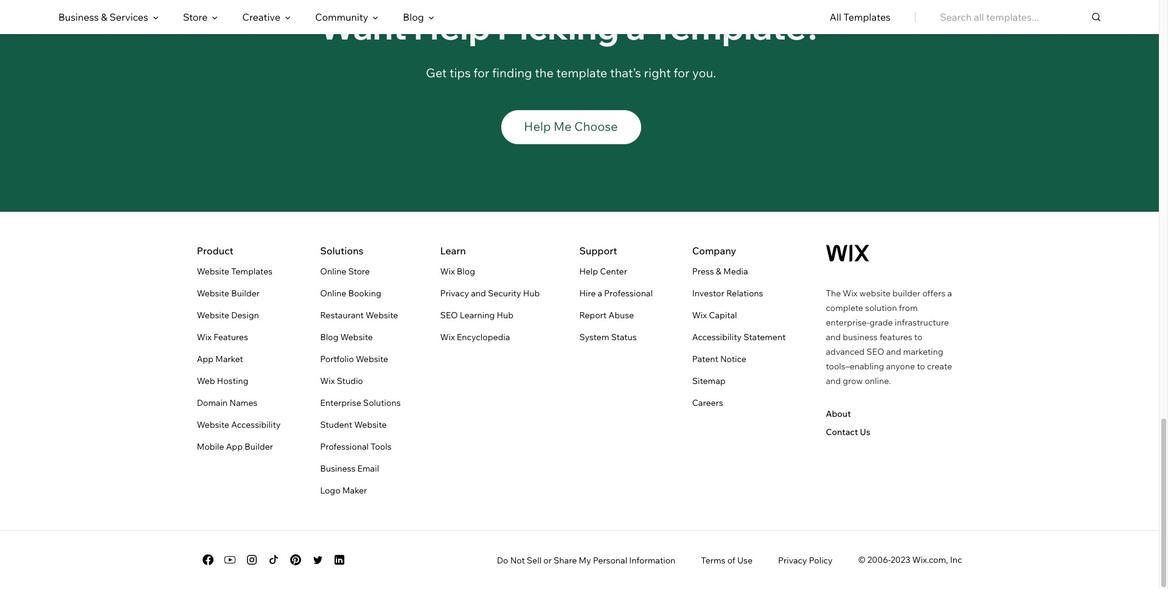 Task type: vqa. For each thing, say whether or not it's contained in the screenshot.
Free domain for 1 year
no



Task type: describe. For each thing, give the bounding box(es) containing it.
me
[[554, 119, 572, 134]]

web
[[197, 375, 215, 386]]

tools–enabling
[[826, 361, 885, 372]]

0 horizontal spatial help
[[414, 5, 491, 48]]

youtube image
[[222, 552, 237, 567]]

template
[[557, 65, 608, 80]]

0 vertical spatial to
[[915, 332, 923, 343]]

privacy and security hub link
[[440, 286, 540, 301]]

online booking link
[[320, 286, 381, 301]]

builder
[[893, 288, 921, 299]]

website inside portfolio website "link"
[[356, 353, 388, 364]]

press
[[693, 266, 714, 277]]

1 for from the left
[[474, 65, 490, 80]]

logo
[[320, 485, 341, 496]]

pinterest image
[[288, 552, 303, 567]]

want help picking a template?
[[319, 5, 823, 48]]

hub inside privacy and security hub link
[[523, 288, 540, 299]]

web hosting link
[[197, 374, 248, 388]]

right
[[644, 65, 671, 80]]

student website link
[[320, 417, 387, 432]]

website accessibility
[[197, 419, 281, 430]]

website inside restaurant website link
[[366, 310, 398, 321]]

2 for from the left
[[674, 65, 690, 80]]

status
[[611, 332, 637, 343]]

store inside categories by subject element
[[183, 11, 208, 23]]

help for help me choose
[[524, 119, 551, 134]]

enterprise solutions
[[320, 397, 401, 408]]

online for online booking
[[320, 288, 346, 299]]

hosting
[[217, 375, 248, 386]]

sell
[[527, 555, 542, 566]]

accessibility statement
[[693, 332, 786, 343]]

about link
[[826, 408, 851, 419]]

want
[[319, 5, 407, 48]]

website design
[[197, 310, 259, 321]]

all
[[830, 11, 842, 23]]

blog for blog
[[403, 11, 424, 23]]

categories by subject element
[[58, 1, 434, 33]]

website inside blog website link
[[341, 332, 373, 343]]

capital
[[709, 310, 737, 321]]

finding
[[492, 65, 532, 80]]

share
[[554, 555, 577, 566]]

system
[[580, 332, 609, 343]]

hub inside seo learning hub link
[[497, 310, 514, 321]]

categories. use the left and right arrow keys to navigate the menu element
[[0, 0, 1159, 34]]

careers
[[693, 397, 724, 408]]

privacy for privacy policy
[[778, 555, 807, 566]]

twitter image
[[310, 552, 325, 567]]

website inside website design link
[[197, 310, 229, 321]]

sitemap link
[[693, 374, 726, 388]]

mobile
[[197, 441, 224, 452]]

1 vertical spatial app
[[226, 441, 243, 452]]

press & media
[[693, 266, 748, 277]]

the wix website builder offers a complete solution from enterprise-grade infrastructure and business features to advanced seo and marketing tools–enabling anyone to create and grow online.
[[826, 288, 953, 386]]

instagram image
[[244, 552, 259, 567]]

0 vertical spatial app
[[197, 353, 214, 364]]

learn
[[440, 245, 466, 257]]

that's
[[610, 65, 641, 80]]

seo inside the wix website builder offers a complete solution from enterprise-grade infrastructure and business features to advanced seo and marketing tools–enabling anyone to create and grow online.
[[867, 346, 885, 357]]

0 horizontal spatial accessibility
[[231, 419, 281, 430]]

help me choose
[[524, 119, 618, 134]]

about
[[826, 408, 851, 419]]

wix capital link
[[693, 308, 737, 322]]

patent
[[693, 353, 719, 364]]

system status
[[580, 332, 637, 343]]

website inside student website link
[[354, 419, 387, 430]]

you.
[[693, 65, 716, 80]]

business email link
[[320, 461, 379, 476]]

learning
[[460, 310, 495, 321]]

mobile app builder link
[[197, 439, 273, 454]]

0 horizontal spatial seo
[[440, 310, 458, 321]]

1 horizontal spatial a
[[626, 5, 646, 48]]

domain names link
[[197, 395, 258, 410]]

portfolio
[[320, 353, 354, 364]]

more wix pages element
[[0, 212, 1159, 589]]

app market
[[197, 353, 243, 364]]

0 vertical spatial professional
[[604, 288, 653, 299]]

relations
[[727, 288, 764, 299]]

0 vertical spatial builder
[[231, 288, 260, 299]]

features
[[214, 332, 248, 343]]

maker
[[342, 485, 367, 496]]

linkedin image
[[332, 552, 347, 567]]

security
[[488, 288, 521, 299]]

create
[[927, 361, 953, 372]]

center
[[600, 266, 627, 277]]

solutions inside enterprise solutions link
[[363, 397, 401, 408]]

business
[[843, 332, 878, 343]]

anyone
[[886, 361, 915, 372]]

app market link
[[197, 352, 243, 366]]

media
[[724, 266, 748, 277]]

investor relations
[[693, 288, 764, 299]]

wix inside the wix website builder offers a complete solution from enterprise-grade infrastructure and business features to advanced seo and marketing tools–enabling anyone to create and grow online.
[[843, 288, 858, 299]]

wix blog
[[440, 266, 475, 277]]

community
[[315, 11, 368, 23]]

a inside hire a professional link
[[598, 288, 603, 299]]

terms
[[701, 555, 726, 566]]

online.
[[865, 375, 891, 386]]

personal
[[593, 555, 628, 566]]

templates for website templates
[[231, 266, 273, 277]]

wix logo, homepage image
[[826, 245, 869, 262]]

notice
[[721, 353, 747, 364]]

report abuse
[[580, 310, 634, 321]]

student
[[320, 419, 352, 430]]

restaurant website link
[[320, 308, 398, 322]]

and up learning
[[471, 288, 486, 299]]

contact us link
[[826, 427, 871, 437]]

website design link
[[197, 308, 259, 322]]

wix studio
[[320, 375, 363, 386]]

careers link
[[693, 395, 724, 410]]

grow
[[843, 375, 863, 386]]

& for media
[[716, 266, 722, 277]]

the
[[535, 65, 554, 80]]

privacy policy
[[778, 555, 833, 566]]



Task type: locate. For each thing, give the bounding box(es) containing it.
1 vertical spatial hub
[[497, 310, 514, 321]]

help me choose link
[[501, 110, 641, 144]]

store inside the more wix pages element
[[348, 266, 370, 277]]

wix encyclopedia
[[440, 332, 510, 343]]

use
[[738, 555, 753, 566]]

wix left features
[[197, 332, 212, 343]]

0 horizontal spatial blog
[[320, 332, 339, 343]]

wix left capital
[[693, 310, 707, 321]]

professional tools
[[320, 441, 392, 452]]

1 horizontal spatial privacy
[[778, 555, 807, 566]]

website down the domain
[[197, 419, 229, 430]]

privacy and security hub
[[440, 288, 540, 299]]

privacy policy link
[[778, 555, 833, 566]]

a right offers
[[948, 288, 952, 299]]

wix for wix blog
[[440, 266, 455, 277]]

for
[[474, 65, 490, 80], [674, 65, 690, 80]]

2 horizontal spatial help
[[580, 266, 598, 277]]

2 online from the top
[[320, 288, 346, 299]]

to down infrastructure
[[915, 332, 923, 343]]

wix inside wix encyclopedia link
[[440, 332, 455, 343]]

website up website design
[[197, 288, 229, 299]]

1 vertical spatial solutions
[[363, 397, 401, 408]]

wix left 'encyclopedia'
[[440, 332, 455, 343]]

2 vertical spatial blog
[[320, 332, 339, 343]]

0 horizontal spatial templates
[[231, 266, 273, 277]]

website down booking
[[366, 310, 398, 321]]

wix features
[[197, 332, 248, 343]]

complete
[[826, 302, 864, 313]]

& left the services
[[101, 11, 107, 23]]

help left me
[[524, 119, 551, 134]]

tiktok image
[[266, 552, 281, 567]]

& inside the more wix pages element
[[716, 266, 722, 277]]

1 horizontal spatial for
[[674, 65, 690, 80]]

0 vertical spatial help
[[414, 5, 491, 48]]

1 vertical spatial seo
[[867, 346, 885, 357]]

a up that's
[[626, 5, 646, 48]]

store
[[183, 11, 208, 23], [348, 266, 370, 277]]

studio
[[337, 375, 363, 386]]

business
[[58, 11, 99, 23], [320, 463, 356, 474]]

business email
[[320, 463, 379, 474]]

wix features link
[[197, 330, 248, 344]]

offers
[[923, 288, 946, 299]]

creative
[[242, 11, 281, 23]]

templates
[[844, 11, 891, 23], [231, 266, 273, 277]]

privacy left the policy
[[778, 555, 807, 566]]

services
[[110, 11, 148, 23]]

1 vertical spatial builder
[[245, 441, 273, 452]]

wix up complete
[[843, 288, 858, 299]]

builder down website accessibility
[[245, 441, 273, 452]]

1 horizontal spatial blog
[[403, 11, 424, 23]]

0 vertical spatial seo
[[440, 310, 458, 321]]

solutions up online store
[[320, 245, 364, 257]]

app down website accessibility
[[226, 441, 243, 452]]

not
[[510, 555, 525, 566]]

all templates
[[830, 11, 891, 23]]

for left you.
[[674, 65, 690, 80]]

business inside categories by subject element
[[58, 11, 99, 23]]

company
[[693, 245, 737, 257]]

accessibility down "wix capital" link in the right bottom of the page
[[693, 332, 742, 343]]

0 horizontal spatial privacy
[[440, 288, 469, 299]]

all templates link
[[830, 1, 891, 33]]

1 horizontal spatial business
[[320, 463, 356, 474]]

0 vertical spatial &
[[101, 11, 107, 23]]

1 horizontal spatial hub
[[523, 288, 540, 299]]

website inside website builder link
[[197, 288, 229, 299]]

do not sell or share my personal information link
[[497, 555, 676, 566]]

0 vertical spatial online
[[320, 266, 346, 277]]

terms of use link
[[701, 555, 753, 566]]

builder up design
[[231, 288, 260, 299]]

seo left learning
[[440, 310, 458, 321]]

0 vertical spatial privacy
[[440, 288, 469, 299]]

web hosting
[[197, 375, 248, 386]]

0 vertical spatial templates
[[844, 11, 891, 23]]

online for online store
[[320, 266, 346, 277]]

website down product
[[197, 266, 229, 277]]

1 horizontal spatial &
[[716, 266, 722, 277]]

patent notice
[[693, 353, 747, 364]]

& right press
[[716, 266, 722, 277]]

privacy for privacy and security hub
[[440, 288, 469, 299]]

wix left studio at the left bottom
[[320, 375, 335, 386]]

for right the tips
[[474, 65, 490, 80]]

templates up website builder link
[[231, 266, 273, 277]]

encyclopedia
[[457, 332, 510, 343]]

1 vertical spatial &
[[716, 266, 722, 277]]

professional up 'business email'
[[320, 441, 369, 452]]

1 horizontal spatial accessibility
[[693, 332, 742, 343]]

website up studio at the left bottom
[[356, 353, 388, 364]]

2 horizontal spatial a
[[948, 288, 952, 299]]

None search field
[[940, 0, 1101, 34]]

0 horizontal spatial for
[[474, 65, 490, 80]]

enterprise
[[320, 397, 361, 408]]

0 horizontal spatial app
[[197, 353, 214, 364]]

business for business email
[[320, 463, 356, 474]]

get tips for finding the template that's right for you.
[[426, 65, 716, 80]]

1 vertical spatial to
[[917, 361, 926, 372]]

template?
[[652, 5, 823, 48]]

2006-
[[868, 554, 891, 565]]

privacy down the wix blog
[[440, 288, 469, 299]]

1 horizontal spatial app
[[226, 441, 243, 452]]

help center link
[[580, 264, 627, 279]]

seo down business
[[867, 346, 885, 357]]

1 horizontal spatial store
[[348, 266, 370, 277]]

help up 'hire'
[[580, 266, 598, 277]]

website builder
[[197, 288, 260, 299]]

and up advanced
[[826, 332, 841, 343]]

help inside the more wix pages element
[[580, 266, 598, 277]]

blog inside categories by subject element
[[403, 11, 424, 23]]

1 vertical spatial online
[[320, 288, 346, 299]]

infrastructure
[[895, 317, 949, 328]]

Search search field
[[940, 0, 1101, 34]]

wix.com,
[[913, 554, 949, 565]]

0 vertical spatial solutions
[[320, 245, 364, 257]]

© 2006-2023 wix.com, inc
[[859, 554, 963, 565]]

1 vertical spatial blog
[[457, 266, 475, 277]]

wix studio link
[[320, 374, 363, 388]]

do not sell or share my personal information
[[497, 555, 676, 566]]

website inside website accessibility link
[[197, 419, 229, 430]]

1 vertical spatial professional
[[320, 441, 369, 452]]

1 vertical spatial templates
[[231, 266, 273, 277]]

help for help center
[[580, 266, 598, 277]]

logo maker
[[320, 485, 367, 496]]

facebook image
[[201, 552, 215, 567]]

information
[[629, 555, 676, 566]]

wix inside "wix capital" link
[[693, 310, 707, 321]]

app up the web
[[197, 353, 214, 364]]

tips
[[450, 65, 471, 80]]

1 online from the top
[[320, 266, 346, 277]]

website templates link
[[197, 264, 273, 279]]

business up logo maker
[[320, 463, 356, 474]]

wix for wix studio
[[320, 375, 335, 386]]

hire a professional link
[[580, 286, 653, 301]]

& inside categories by subject element
[[101, 11, 107, 23]]

1 vertical spatial business
[[320, 463, 356, 474]]

hub right security
[[523, 288, 540, 299]]

templates inside categories. use the left and right arrow keys to navigate the menu element
[[844, 11, 891, 23]]

builder
[[231, 288, 260, 299], [245, 441, 273, 452]]

0 vertical spatial accessibility
[[693, 332, 742, 343]]

domain names
[[197, 397, 258, 408]]

wix for wix features
[[197, 332, 212, 343]]

accessibility down names
[[231, 419, 281, 430]]

templates right all
[[844, 11, 891, 23]]

2 vertical spatial help
[[580, 266, 598, 277]]

sitemap
[[693, 375, 726, 386]]

blog inside "wix blog" link
[[457, 266, 475, 277]]

website up the wix features link
[[197, 310, 229, 321]]

and left grow
[[826, 375, 841, 386]]

online up restaurant
[[320, 288, 346, 299]]

grade
[[870, 317, 893, 328]]

0 horizontal spatial a
[[598, 288, 603, 299]]

blog inside blog website link
[[320, 332, 339, 343]]

2 horizontal spatial blog
[[457, 266, 475, 277]]

investor
[[693, 288, 725, 299]]

support
[[580, 245, 617, 257]]

1 vertical spatial accessibility
[[231, 419, 281, 430]]

website
[[197, 266, 229, 277], [197, 288, 229, 299], [197, 310, 229, 321], [366, 310, 398, 321], [341, 332, 373, 343], [356, 353, 388, 364], [197, 419, 229, 430], [354, 419, 387, 430]]

0 horizontal spatial professional
[[320, 441, 369, 452]]

report abuse link
[[580, 308, 634, 322]]

wix capital
[[693, 310, 737, 321]]

and down features
[[887, 346, 902, 357]]

terms of use
[[701, 555, 753, 566]]

student website
[[320, 419, 387, 430]]

blog website link
[[320, 330, 373, 344]]

to down marketing
[[917, 361, 926, 372]]

portfolio website
[[320, 353, 388, 364]]

online up online booking at left
[[320, 266, 346, 277]]

1 horizontal spatial templates
[[844, 11, 891, 23]]

website up the portfolio website
[[341, 332, 373, 343]]

website accessibility link
[[197, 417, 281, 432]]

product
[[197, 245, 234, 257]]

1 vertical spatial help
[[524, 119, 551, 134]]

1 horizontal spatial professional
[[604, 288, 653, 299]]

professional up abuse
[[604, 288, 653, 299]]

2023
[[891, 554, 911, 565]]

1 vertical spatial privacy
[[778, 555, 807, 566]]

press & media link
[[693, 264, 748, 279]]

0 vertical spatial blog
[[403, 11, 424, 23]]

0 horizontal spatial store
[[183, 11, 208, 23]]

patent notice link
[[693, 352, 747, 366]]

templates inside the more wix pages element
[[231, 266, 273, 277]]

accessibility statement link
[[693, 330, 786, 344]]

wix for wix capital
[[693, 310, 707, 321]]

templates for all templates
[[844, 11, 891, 23]]

0 vertical spatial hub
[[523, 288, 540, 299]]

wix inside the "wix studio" link
[[320, 375, 335, 386]]

help center
[[580, 266, 627, 277]]

0 horizontal spatial &
[[101, 11, 107, 23]]

business for business & services
[[58, 11, 99, 23]]

a right 'hire'
[[598, 288, 603, 299]]

advanced
[[826, 346, 865, 357]]

logo maker link
[[320, 483, 367, 498]]

0 horizontal spatial business
[[58, 11, 99, 23]]

website down enterprise solutions
[[354, 419, 387, 430]]

help up the tips
[[414, 5, 491, 48]]

business left the services
[[58, 11, 99, 23]]

market
[[215, 353, 243, 364]]

wix inside "wix blog" link
[[440, 266, 455, 277]]

inc
[[950, 554, 963, 565]]

wix for wix encyclopedia
[[440, 332, 455, 343]]

hub down security
[[497, 310, 514, 321]]

& for services
[[101, 11, 107, 23]]

do
[[497, 555, 509, 566]]

design
[[231, 310, 259, 321]]

blog for blog website
[[320, 332, 339, 343]]

website inside website templates link
[[197, 266, 229, 277]]

0 vertical spatial store
[[183, 11, 208, 23]]

solutions
[[320, 245, 364, 257], [363, 397, 401, 408]]

0 horizontal spatial hub
[[497, 310, 514, 321]]

0 vertical spatial business
[[58, 11, 99, 23]]

a inside the wix website builder offers a complete solution from enterprise-grade infrastructure and business features to advanced seo and marketing tools–enabling anyone to create and grow online.
[[948, 288, 952, 299]]

website templates
[[197, 266, 273, 277]]

solutions up student website
[[363, 397, 401, 408]]

wix down learn
[[440, 266, 455, 277]]

business inside business email link
[[320, 463, 356, 474]]

1 horizontal spatial seo
[[867, 346, 885, 357]]

online store
[[320, 266, 370, 277]]

1 horizontal spatial help
[[524, 119, 551, 134]]

restaurant website
[[320, 310, 398, 321]]

features
[[880, 332, 913, 343]]

1 vertical spatial store
[[348, 266, 370, 277]]

mobile app builder
[[197, 441, 273, 452]]

system status link
[[580, 330, 637, 344]]

marketing
[[904, 346, 944, 357]]



